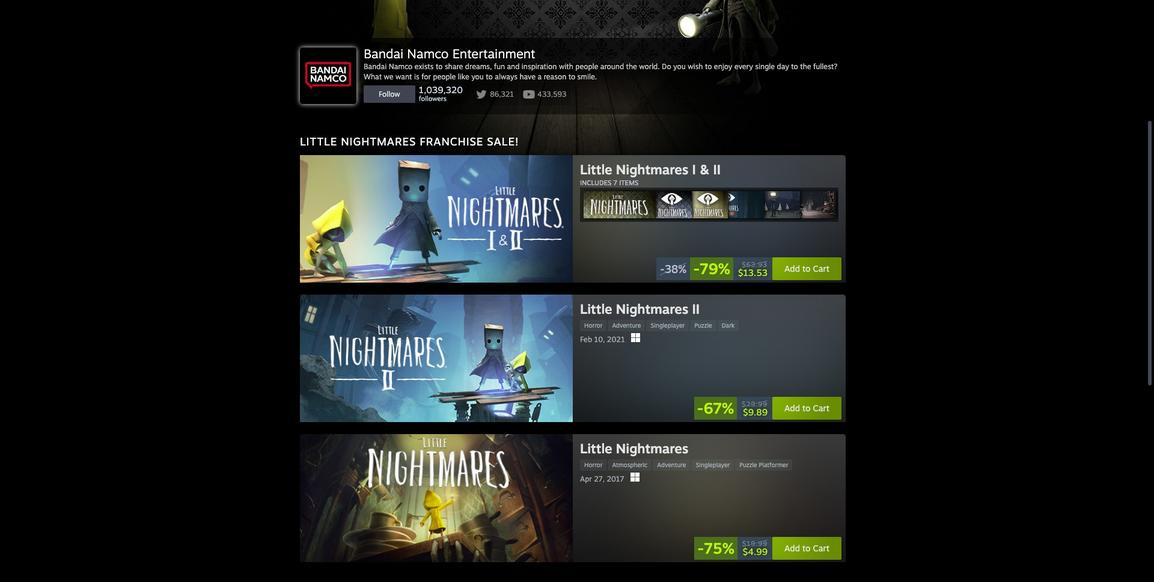 Task type: vqa. For each thing, say whether or not it's contained in the screenshot.
first 16 from the right
no



Task type: locate. For each thing, give the bounding box(es) containing it.
1 horizontal spatial puzzle
[[740, 461, 757, 469]]

$9.89
[[743, 406, 768, 418]]

1 vertical spatial add
[[785, 403, 800, 413]]

dreams,
[[465, 62, 492, 71]]

every
[[735, 62, 753, 71]]

0 horizontal spatial you
[[472, 72, 484, 81]]

puzzle for puzzle platformer
[[740, 461, 757, 469]]

0 vertical spatial namco
[[407, 46, 449, 61]]

add to cart
[[785, 263, 830, 274], [785, 403, 830, 413], [785, 543, 830, 553]]

follow
[[379, 90, 400, 99]]

0 vertical spatial singleplayer link
[[647, 320, 689, 331]]

add right $4.99
[[785, 543, 800, 553]]

is
[[414, 72, 420, 81]]

the left the 'fullest?'
[[800, 62, 812, 71]]

1 vertical spatial singleplayer
[[696, 461, 730, 469]]

add for 67%
[[785, 403, 800, 413]]

horror up 27,
[[584, 461, 603, 469]]

puzzle left platformer
[[740, 461, 757, 469]]

0 vertical spatial puzzle
[[695, 322, 712, 329]]

2 vertical spatial add
[[785, 543, 800, 553]]

little nightmares - scarecrow sack image
[[620, 191, 692, 218]]

1 horror link from the top
[[580, 320, 607, 331]]

3 add to cart from the top
[[785, 543, 830, 553]]

adventure down little nightmares
[[657, 461, 686, 469]]

add to cart for -38%
[[785, 263, 830, 274]]

0 vertical spatial adventure
[[612, 322, 641, 329]]

1 vertical spatial horror link
[[580, 460, 607, 471]]

to down with
[[569, 72, 576, 81]]

horror link for -67%
[[580, 320, 607, 331]]

little nightmares
[[580, 440, 689, 457]]

0 vertical spatial ii
[[713, 161, 721, 177]]

windows image
[[631, 333, 640, 342], [630, 473, 639, 482]]

adventure up 2021
[[612, 322, 641, 329]]

to down the dreams,
[[486, 72, 493, 81]]

2 the from the left
[[800, 62, 812, 71]]

you right do
[[673, 62, 686, 71]]

433,593
[[538, 90, 567, 99]]

$29.99
[[742, 400, 768, 408]]

people up the smile. at the top right of page
[[576, 62, 598, 71]]

windows image for -75%
[[630, 473, 639, 482]]

nightmares up items
[[616, 161, 689, 177]]

little nightmares image
[[584, 191, 656, 218], [300, 434, 573, 562], [573, 434, 846, 562]]

ii
[[713, 161, 721, 177], [692, 301, 700, 317]]

cart for -67%
[[813, 403, 830, 413]]

0 horizontal spatial adventure
[[612, 322, 641, 329]]

0 vertical spatial you
[[673, 62, 686, 71]]

adventure link up 2021
[[608, 320, 645, 331]]

0 vertical spatial singleplayer
[[651, 322, 685, 329]]

1 vertical spatial bandai
[[364, 62, 387, 71]]

ii right &
[[713, 161, 721, 177]]

inspiration
[[522, 62, 557, 71]]

followers
[[419, 94, 447, 103]]

1 cart from the top
[[813, 263, 830, 274]]

puzzle
[[695, 322, 712, 329], [740, 461, 757, 469]]

to left share
[[436, 62, 443, 71]]

0 horizontal spatial singleplayer link
[[647, 320, 689, 331]]

feb 10, 2021
[[580, 335, 625, 344]]

singleplayer
[[651, 322, 685, 329], [696, 461, 730, 469]]

$19.99 $4.99
[[743, 539, 768, 557]]

to right day
[[791, 62, 798, 71]]

1 vertical spatial cart
[[813, 403, 830, 413]]

singleplayer link down little nightmares ii
[[647, 320, 689, 331]]

$63.93 $13.53
[[738, 260, 768, 278]]

namco
[[407, 46, 449, 61], [389, 62, 413, 71]]

1 vertical spatial adventure
[[657, 461, 686, 469]]

the left world.
[[626, 62, 637, 71]]

1 vertical spatial people
[[433, 72, 456, 81]]

1 horizontal spatial singleplayer link
[[692, 460, 734, 471]]

433,593 link
[[521, 83, 571, 105]]

2 little nightmares ii image from the left
[[573, 295, 846, 422]]

add for 75%
[[785, 543, 800, 553]]

1 horizontal spatial the
[[800, 62, 812, 71]]

windows image for -67%
[[631, 333, 640, 342]]

puzzle left the dark
[[695, 322, 712, 329]]

add right the $63.93
[[785, 263, 800, 274]]

singleplayer left puzzle platformer
[[696, 461, 730, 469]]

ii inside "link"
[[692, 301, 700, 317]]

horror link
[[580, 320, 607, 331], [580, 460, 607, 471]]

1 add from the top
[[785, 263, 800, 274]]

adventure
[[612, 322, 641, 329], [657, 461, 686, 469]]

1 vertical spatial adventure link
[[653, 460, 691, 471]]

namco up want
[[389, 62, 413, 71]]

2 horror link from the top
[[580, 460, 607, 471]]

exists
[[415, 62, 434, 71]]

puzzle inside puzzle platformer link
[[740, 461, 757, 469]]

add
[[785, 263, 800, 274], [785, 403, 800, 413], [785, 543, 800, 553]]

windows image right 2021
[[631, 333, 640, 342]]

adventure link
[[608, 320, 645, 331], [653, 460, 691, 471]]

bandai namco entertainment bandai namco exists to share dreams, fun and inspiration with people around the world.   do you wish to enjoy every single day to the fullest? what we want is for people like you to always have a reason to smile.
[[364, 46, 838, 81]]

add to cart right $9.89
[[785, 403, 830, 413]]

1 horror from the top
[[584, 322, 603, 329]]

nightmares up atmospheric
[[616, 440, 689, 457]]

0 horizontal spatial singleplayer
[[651, 322, 685, 329]]

little nightmares i & ii image
[[300, 155, 573, 283], [573, 155, 846, 283]]

0 vertical spatial bandai
[[364, 46, 404, 61]]

-75%
[[698, 538, 735, 557]]

-38%
[[660, 262, 687, 275]]

2 add from the top
[[785, 403, 800, 413]]

fullest?
[[814, 62, 838, 71]]

0 vertical spatial horror link
[[580, 320, 607, 331]]

horror link up 27,
[[580, 460, 607, 471]]

cart
[[813, 263, 830, 274], [813, 403, 830, 413], [813, 543, 830, 553]]

horror link up 10,
[[580, 320, 607, 331]]

- up little nightmares ii "link"
[[660, 262, 665, 275]]

- left $29.99 $9.89
[[697, 399, 704, 418]]

0 vertical spatial add to cart
[[785, 263, 830, 274]]

puzzle link
[[690, 320, 717, 331]]

0 vertical spatial add
[[785, 263, 800, 274]]

entertainment
[[453, 46, 536, 61]]

bandai up "we"
[[364, 46, 404, 61]]

dark link
[[718, 320, 739, 331]]

- left $19.99 $4.99
[[698, 538, 704, 557]]

adventure link down little nightmares
[[653, 460, 691, 471]]

1 horizontal spatial adventure
[[657, 461, 686, 469]]

singleplayer link
[[647, 320, 689, 331], [692, 460, 734, 471]]

27,
[[594, 474, 605, 483]]

to
[[436, 62, 443, 71], [705, 62, 712, 71], [791, 62, 798, 71], [486, 72, 493, 81], [569, 72, 576, 81], [803, 263, 811, 274], [803, 403, 811, 413], [803, 543, 811, 553]]

namco up 'exists' on the left top
[[407, 46, 449, 61]]

and
[[507, 62, 520, 71]]

to right wish
[[705, 62, 712, 71]]

nightmares for -75%
[[616, 440, 689, 457]]

cart for -38%
[[813, 263, 830, 274]]

0 horizontal spatial the
[[626, 62, 637, 71]]

nightmares down follow
[[341, 135, 416, 148]]

horror
[[584, 322, 603, 329], [584, 461, 603, 469]]

atmospheric
[[612, 461, 648, 469]]

0 vertical spatial horror
[[584, 322, 603, 329]]

- for 79%
[[693, 259, 700, 278]]

little nightmares the residence dlc image
[[764, 191, 836, 218]]

0 horizontal spatial people
[[433, 72, 456, 81]]

2 horror from the top
[[584, 461, 603, 469]]

little
[[300, 135, 337, 148], [580, 161, 612, 177], [580, 301, 612, 317], [580, 440, 612, 457]]

2 bandai from the top
[[364, 62, 387, 71]]

little nightmares i & ii
[[580, 161, 721, 177]]

little inside "link"
[[580, 301, 612, 317]]

little nightmares ii image
[[300, 295, 573, 422], [573, 295, 846, 422]]

add right $9.89
[[785, 403, 800, 413]]

75%
[[704, 538, 735, 557]]

the
[[626, 62, 637, 71], [800, 62, 812, 71]]

nightmares
[[341, 135, 416, 148], [616, 161, 689, 177], [616, 301, 689, 317], [616, 440, 689, 457]]

windows image down atmospheric link
[[630, 473, 639, 482]]

1 vertical spatial windows image
[[630, 473, 639, 482]]

1 horizontal spatial you
[[673, 62, 686, 71]]

1 horizontal spatial adventure link
[[653, 460, 691, 471]]

to right $4.99
[[803, 543, 811, 553]]

1 vertical spatial puzzle
[[740, 461, 757, 469]]

day
[[777, 62, 789, 71]]

have
[[520, 72, 536, 81]]

0 horizontal spatial ii
[[692, 301, 700, 317]]

0 horizontal spatial puzzle
[[695, 322, 712, 329]]

people up 1,039,320
[[433, 72, 456, 81]]

3 add from the top
[[785, 543, 800, 553]]

what
[[364, 72, 382, 81]]

ii up puzzle link
[[692, 301, 700, 317]]

10,
[[594, 335, 605, 344]]

you down the dreams,
[[472, 72, 484, 81]]

want
[[396, 72, 412, 81]]

singleplayer down little nightmares ii
[[651, 322, 685, 329]]

nightmares down -38%
[[616, 301, 689, 317]]

1 vertical spatial add to cart
[[785, 403, 830, 413]]

1 add to cart from the top
[[785, 263, 830, 274]]

1 horizontal spatial people
[[576, 62, 598, 71]]

2 add to cart from the top
[[785, 403, 830, 413]]

1 vertical spatial ii
[[692, 301, 700, 317]]

add to cart right the $63.93
[[785, 263, 830, 274]]

sale!
[[487, 135, 519, 148]]

bandai up what
[[364, 62, 387, 71]]

bandai
[[364, 46, 404, 61], [364, 62, 387, 71]]

2 cart from the top
[[813, 403, 830, 413]]

horror up 10,
[[584, 322, 603, 329]]

singleplayer link left puzzle platformer link
[[692, 460, 734, 471]]

- right 38%
[[693, 259, 700, 278]]

2 vertical spatial add to cart
[[785, 543, 830, 553]]

1,039,320
[[419, 84, 463, 96]]

puzzle inside puzzle link
[[695, 322, 712, 329]]

1 horizontal spatial singleplayer
[[696, 461, 730, 469]]

to right the $63.93
[[803, 263, 811, 274]]

3 cart from the top
[[813, 543, 830, 553]]

2017
[[607, 474, 624, 483]]

1 vertical spatial you
[[472, 72, 484, 81]]

franchise
[[420, 135, 484, 148]]

0 vertical spatial cart
[[813, 263, 830, 274]]

you
[[673, 62, 686, 71], [472, 72, 484, 81]]

nightmares inside "link"
[[616, 301, 689, 317]]

0 vertical spatial adventure link
[[608, 320, 645, 331]]

1 vertical spatial horror
[[584, 461, 603, 469]]

a
[[538, 72, 542, 81]]

little nightmares franchise sale!
[[300, 135, 519, 148]]

2 vertical spatial cart
[[813, 543, 830, 553]]

-
[[693, 259, 700, 278], [660, 262, 665, 275], [697, 399, 704, 418], [698, 538, 704, 557]]

with
[[559, 62, 574, 71]]

add to cart right $4.99
[[785, 543, 830, 553]]

0 vertical spatial windows image
[[631, 333, 640, 342]]

singleplayer for bottom singleplayer link
[[696, 461, 730, 469]]

people
[[576, 62, 598, 71], [433, 72, 456, 81]]

horror link for -75%
[[580, 460, 607, 471]]



Task type: describe. For each thing, give the bounding box(es) containing it.
fun
[[494, 62, 505, 71]]

little nightmares the hideaway dlc image
[[728, 191, 800, 218]]

wish
[[688, 62, 703, 71]]

2021
[[607, 335, 625, 344]]

add to cart for -75%
[[785, 543, 830, 553]]

0 horizontal spatial adventure link
[[608, 320, 645, 331]]

apr 27, 2017
[[580, 474, 624, 483]]

little nightmares i & ii link
[[580, 160, 721, 178]]

38%
[[665, 262, 687, 275]]

around
[[601, 62, 624, 71]]

single
[[755, 62, 775, 71]]

reason
[[544, 72, 567, 81]]

includes
[[580, 179, 612, 187]]

$63.93
[[742, 260, 768, 269]]

little for -67%
[[580, 301, 612, 317]]

1 horizontal spatial ii
[[713, 161, 721, 177]]

cart for -75%
[[813, 543, 830, 553]]

$4.99
[[743, 546, 768, 557]]

1,039,320 followers
[[419, 84, 463, 103]]

includes 7 items
[[580, 179, 639, 187]]

1 little nightmares i & ii image from the left
[[300, 155, 573, 283]]

little nightmares - upside-down teapot image
[[656, 191, 728, 218]]

-79%
[[693, 259, 731, 278]]

- for 67%
[[697, 399, 704, 418]]

enjoy
[[714, 62, 733, 71]]

smile.
[[578, 72, 597, 81]]

for
[[422, 72, 431, 81]]

86,321 link
[[474, 83, 519, 105]]

we
[[384, 72, 394, 81]]

67%
[[704, 399, 734, 418]]

86,321
[[490, 90, 514, 99]]

puzzle platformer
[[740, 461, 789, 469]]

7
[[614, 179, 618, 187]]

add to cart for -67%
[[785, 403, 830, 413]]

bandai namco entertainment link
[[364, 46, 846, 61]]

1 vertical spatial singleplayer link
[[692, 460, 734, 471]]

apr
[[580, 474, 592, 483]]

always
[[495, 72, 518, 81]]

little for -75%
[[580, 440, 612, 457]]

add for 38%
[[785, 263, 800, 274]]

i
[[692, 161, 696, 177]]

atmospheric link
[[608, 460, 652, 471]]

$29.99 $9.89
[[742, 400, 768, 418]]

0 vertical spatial people
[[576, 62, 598, 71]]

1 little nightmares ii image from the left
[[300, 295, 573, 422]]

1 bandai from the top
[[364, 46, 404, 61]]

little nightmares link
[[580, 439, 689, 457]]

little nightmares ii
[[580, 301, 700, 317]]

do
[[662, 62, 671, 71]]

79%
[[700, 259, 731, 278]]

$19.99
[[743, 539, 768, 548]]

little nightmares ii link
[[580, 300, 700, 318]]

little nightmares the depths dlc image
[[692, 191, 764, 218]]

horror for -75%
[[584, 461, 603, 469]]

$13.53
[[738, 267, 768, 278]]

items
[[619, 179, 639, 187]]

horror for -67%
[[584, 322, 603, 329]]

2 little nightmares i & ii image from the left
[[573, 155, 846, 283]]

- for 38%
[[660, 262, 665, 275]]

&
[[700, 161, 710, 177]]

puzzle for puzzle
[[695, 322, 712, 329]]

like
[[458, 72, 469, 81]]

-67%
[[697, 399, 734, 418]]

1 vertical spatial namco
[[389, 62, 413, 71]]

little for -38%
[[580, 161, 612, 177]]

world.
[[639, 62, 660, 71]]

dark
[[722, 322, 735, 329]]

to right $9.89
[[803, 403, 811, 413]]

nightmares for -38%
[[616, 161, 689, 177]]

- for 75%
[[698, 538, 704, 557]]

1 the from the left
[[626, 62, 637, 71]]

feb
[[580, 335, 592, 344]]

singleplayer for the topmost singleplayer link
[[651, 322, 685, 329]]

nightmares for -67%
[[616, 301, 689, 317]]

puzzle platformer link
[[736, 460, 793, 471]]

share
[[445, 62, 463, 71]]

platformer
[[759, 461, 789, 469]]



